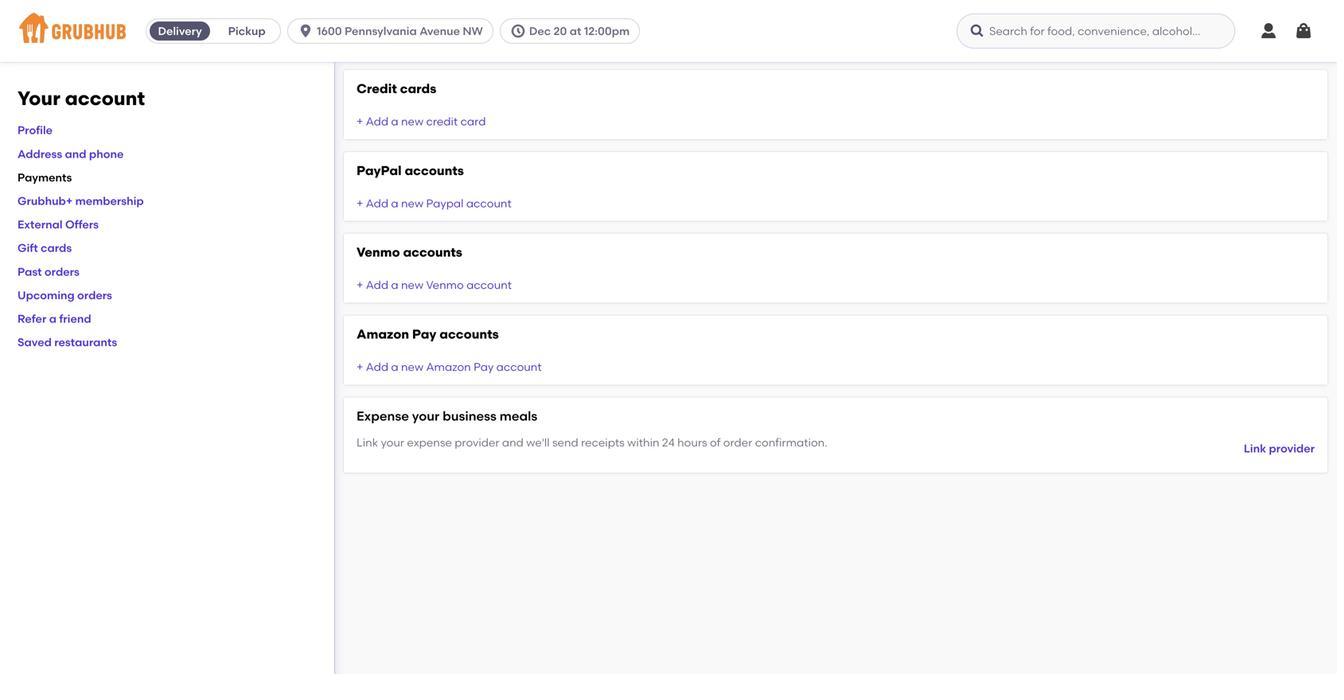 Task type: describe. For each thing, give the bounding box(es) containing it.
restaurants
[[54, 336, 117, 349]]

account up amazon pay accounts
[[467, 278, 512, 292]]

saved
[[18, 336, 52, 349]]

24
[[662, 436, 675, 449]]

+ for paypal accounts
[[357, 197, 363, 210]]

1 horizontal spatial link
[[1245, 442, 1267, 456]]

grubhub+ membership
[[18, 194, 144, 208]]

of
[[710, 436, 721, 449]]

your account
[[18, 87, 145, 110]]

cards for credit cards
[[400, 81, 437, 96]]

new for paypal
[[401, 197, 424, 210]]

address
[[18, 147, 62, 161]]

grubhub+
[[18, 194, 73, 208]]

nw
[[463, 24, 483, 38]]

profile
[[18, 124, 53, 137]]

+ add a new amazon pay account
[[357, 360, 542, 374]]

add for credit
[[366, 115, 389, 128]]

address and phone link
[[18, 147, 124, 161]]

past orders link
[[18, 265, 79, 279]]

hours
[[678, 436, 708, 449]]

past
[[18, 265, 42, 279]]

+ add a new credit card
[[357, 115, 486, 128]]

business
[[443, 408, 497, 424]]

+ for venmo accounts
[[357, 278, 363, 292]]

external offers
[[18, 218, 99, 231]]

add for venmo
[[366, 278, 389, 292]]

payments link
[[18, 171, 72, 184]]

venmo accounts
[[357, 245, 463, 260]]

Search for food, convenience, alcohol... search field
[[957, 14, 1236, 49]]

saved restaurants link
[[18, 336, 117, 349]]

dec 20 at 12:00pm button
[[500, 18, 647, 44]]

avenue
[[420, 24, 460, 38]]

external offers link
[[18, 218, 99, 231]]

+ add a new paypal account
[[357, 197, 512, 210]]

accounts for venmo accounts
[[403, 245, 463, 260]]

expense
[[357, 408, 409, 424]]

credit
[[426, 115, 458, 128]]

12:00pm
[[584, 24, 630, 38]]

external
[[18, 218, 63, 231]]

0 vertical spatial pay
[[412, 326, 437, 342]]

add for amazon
[[366, 360, 389, 374]]

at
[[570, 24, 582, 38]]

0 horizontal spatial link
[[357, 436, 378, 449]]

pickup button
[[213, 18, 280, 44]]

svg image inside the 1600 pennsylvania avenue nw button
[[298, 23, 314, 39]]

card
[[461, 115, 486, 128]]

+ for amazon pay accounts
[[357, 360, 363, 374]]

2 vertical spatial accounts
[[440, 326, 499, 342]]

1 horizontal spatial amazon
[[426, 360, 471, 374]]

accounts for paypal accounts
[[405, 163, 464, 178]]

a for venmo
[[391, 278, 399, 292]]

new for amazon
[[401, 360, 424, 374]]

link provider button
[[1245, 435, 1315, 463]]

expense your business meals
[[357, 408, 538, 424]]

a for paypal
[[391, 197, 399, 210]]

past orders
[[18, 265, 79, 279]]

credit
[[357, 81, 397, 96]]

phone
[[89, 147, 124, 161]]

upcoming
[[18, 289, 75, 302]]

orders for past orders
[[45, 265, 79, 279]]

paypal
[[357, 163, 402, 178]]

friend
[[59, 312, 91, 326]]

upcoming orders
[[18, 289, 112, 302]]

pennsylvania
[[345, 24, 417, 38]]

within
[[628, 436, 660, 449]]

+ add a new amazon pay account link
[[357, 360, 542, 374]]

1 horizontal spatial provider
[[1270, 442, 1315, 456]]

we'll
[[527, 436, 550, 449]]

+ add a new credit card link
[[357, 115, 486, 128]]

cards for gift cards
[[41, 241, 72, 255]]

and inside 'link your expense provider and we'll send receipts within 24 hours of order confirmation. link provider'
[[502, 436, 524, 449]]

a for credit
[[391, 115, 399, 128]]

account up phone
[[65, 87, 145, 110]]

1 horizontal spatial pay
[[474, 360, 494, 374]]



Task type: locate. For each thing, give the bounding box(es) containing it.
upcoming orders link
[[18, 289, 112, 302]]

1 vertical spatial cards
[[41, 241, 72, 255]]

your for link
[[381, 436, 405, 449]]

new left credit
[[401, 115, 424, 128]]

new for credit
[[401, 115, 424, 128]]

+ for credit cards
[[357, 115, 363, 128]]

your down the expense
[[381, 436, 405, 449]]

your
[[412, 408, 440, 424], [381, 436, 405, 449]]

and
[[65, 147, 86, 161], [502, 436, 524, 449]]

1 add from the top
[[366, 115, 389, 128]]

0 vertical spatial accounts
[[405, 163, 464, 178]]

3 + from the top
[[357, 278, 363, 292]]

gift cards link
[[18, 241, 72, 255]]

+ down credit
[[357, 115, 363, 128]]

refer a friend link
[[18, 312, 91, 326]]

+ up the expense
[[357, 360, 363, 374]]

1 horizontal spatial cards
[[400, 81, 437, 96]]

svg image
[[1260, 22, 1279, 41], [1295, 22, 1314, 41], [298, 23, 314, 39], [970, 23, 986, 39]]

gift
[[18, 241, 38, 255]]

your for expense
[[412, 408, 440, 424]]

refer a friend
[[18, 312, 91, 326]]

account right the paypal
[[466, 197, 512, 210]]

add down venmo accounts
[[366, 278, 389, 292]]

a down amazon pay accounts
[[391, 360, 399, 374]]

1600 pennsylvania avenue nw
[[317, 24, 483, 38]]

paypal
[[426, 197, 464, 210]]

dec 20 at 12:00pm
[[529, 24, 630, 38]]

4 new from the top
[[401, 360, 424, 374]]

link your expense provider and we'll send receipts within 24 hours of order confirmation. link provider
[[357, 436, 1315, 456]]

address and phone
[[18, 147, 124, 161]]

add up the expense
[[366, 360, 389, 374]]

3 add from the top
[[366, 278, 389, 292]]

+ add a new venmo account
[[357, 278, 512, 292]]

0 vertical spatial amazon
[[357, 326, 409, 342]]

a down venmo accounts
[[391, 278, 399, 292]]

your up expense
[[412, 408, 440, 424]]

+ add a new venmo account link
[[357, 278, 512, 292]]

orders for upcoming orders
[[77, 289, 112, 302]]

a down paypal accounts
[[391, 197, 399, 210]]

venmo up + add a new venmo account link
[[357, 245, 400, 260]]

4 + from the top
[[357, 360, 363, 374]]

1600 pennsylvania avenue nw button
[[288, 18, 500, 44]]

+ add a new paypal account link
[[357, 197, 512, 210]]

0 horizontal spatial provider
[[455, 436, 500, 449]]

delivery
[[158, 24, 202, 38]]

provider
[[455, 436, 500, 449], [1270, 442, 1315, 456]]

payments
[[18, 171, 72, 184]]

accounts up + add a new paypal account link
[[405, 163, 464, 178]]

+ down venmo accounts
[[357, 278, 363, 292]]

and left phone
[[65, 147, 86, 161]]

saved restaurants
[[18, 336, 117, 349]]

0 horizontal spatial pay
[[412, 326, 437, 342]]

pickup
[[228, 24, 266, 38]]

0 vertical spatial venmo
[[357, 245, 400, 260]]

+
[[357, 115, 363, 128], [357, 197, 363, 210], [357, 278, 363, 292], [357, 360, 363, 374]]

main navigation navigation
[[0, 0, 1338, 62]]

account
[[65, 87, 145, 110], [466, 197, 512, 210], [467, 278, 512, 292], [497, 360, 542, 374]]

gift cards
[[18, 241, 72, 255]]

amazon down amazon pay accounts
[[426, 360, 471, 374]]

delivery button
[[147, 18, 213, 44]]

receipts
[[581, 436, 625, 449]]

cards up + add a new credit card link
[[400, 81, 437, 96]]

svg image
[[510, 23, 526, 39]]

1 vertical spatial accounts
[[403, 245, 463, 260]]

0 horizontal spatial venmo
[[357, 245, 400, 260]]

amazon down + add a new venmo account
[[357, 326, 409, 342]]

new down amazon pay accounts
[[401, 360, 424, 374]]

accounts up the + add a new amazon pay account
[[440, 326, 499, 342]]

amazon
[[357, 326, 409, 342], [426, 360, 471, 374]]

meals
[[500, 408, 538, 424]]

offers
[[65, 218, 99, 231]]

orders up friend
[[77, 289, 112, 302]]

pay up business
[[474, 360, 494, 374]]

0 vertical spatial and
[[65, 147, 86, 161]]

profile link
[[18, 124, 53, 137]]

add down credit
[[366, 115, 389, 128]]

1 vertical spatial your
[[381, 436, 405, 449]]

new for venmo
[[401, 278, 424, 292]]

and left we'll
[[502, 436, 524, 449]]

add for paypal
[[366, 197, 389, 210]]

0 horizontal spatial and
[[65, 147, 86, 161]]

pay up the + add a new amazon pay account
[[412, 326, 437, 342]]

3 new from the top
[[401, 278, 424, 292]]

accounts up + add a new venmo account link
[[403, 245, 463, 260]]

add
[[366, 115, 389, 128], [366, 197, 389, 210], [366, 278, 389, 292], [366, 360, 389, 374]]

new
[[401, 115, 424, 128], [401, 197, 424, 210], [401, 278, 424, 292], [401, 360, 424, 374]]

order
[[724, 436, 753, 449]]

1 horizontal spatial and
[[502, 436, 524, 449]]

2 new from the top
[[401, 197, 424, 210]]

2 add from the top
[[366, 197, 389, 210]]

orders
[[45, 265, 79, 279], [77, 289, 112, 302]]

1 vertical spatial orders
[[77, 289, 112, 302]]

1 horizontal spatial venmo
[[426, 278, 464, 292]]

1 vertical spatial and
[[502, 436, 524, 449]]

1 vertical spatial amazon
[[426, 360, 471, 374]]

add down paypal
[[366, 197, 389, 210]]

new left the paypal
[[401, 197, 424, 210]]

confirmation.
[[755, 436, 828, 449]]

pay
[[412, 326, 437, 342], [474, 360, 494, 374]]

0 horizontal spatial amazon
[[357, 326, 409, 342]]

1600
[[317, 24, 342, 38]]

accounts
[[405, 163, 464, 178], [403, 245, 463, 260], [440, 326, 499, 342]]

cards
[[400, 81, 437, 96], [41, 241, 72, 255]]

1 horizontal spatial your
[[412, 408, 440, 424]]

send
[[553, 436, 579, 449]]

venmo down venmo accounts
[[426, 278, 464, 292]]

new down venmo accounts
[[401, 278, 424, 292]]

0 horizontal spatial cards
[[41, 241, 72, 255]]

paypal accounts
[[357, 163, 464, 178]]

venmo
[[357, 245, 400, 260], [426, 278, 464, 292]]

a right refer
[[49, 312, 57, 326]]

account up meals
[[497, 360, 542, 374]]

20
[[554, 24, 567, 38]]

1 vertical spatial venmo
[[426, 278, 464, 292]]

0 vertical spatial cards
[[400, 81, 437, 96]]

your
[[18, 87, 60, 110]]

4 add from the top
[[366, 360, 389, 374]]

1 vertical spatial pay
[[474, 360, 494, 374]]

grubhub+ membership link
[[18, 194, 144, 208]]

expense
[[407, 436, 452, 449]]

link
[[357, 436, 378, 449], [1245, 442, 1267, 456]]

+ down paypal
[[357, 197, 363, 210]]

0 vertical spatial your
[[412, 408, 440, 424]]

0 horizontal spatial your
[[381, 436, 405, 449]]

amazon pay accounts
[[357, 326, 499, 342]]

credit cards
[[357, 81, 437, 96]]

a for amazon
[[391, 360, 399, 374]]

a
[[391, 115, 399, 128], [391, 197, 399, 210], [391, 278, 399, 292], [49, 312, 57, 326], [391, 360, 399, 374]]

1 + from the top
[[357, 115, 363, 128]]

dec
[[529, 24, 551, 38]]

1 new from the top
[[401, 115, 424, 128]]

0 vertical spatial orders
[[45, 265, 79, 279]]

refer
[[18, 312, 46, 326]]

a down credit cards at the left top of page
[[391, 115, 399, 128]]

membership
[[75, 194, 144, 208]]

2 + from the top
[[357, 197, 363, 210]]

your inside 'link your expense provider and we'll send receipts within 24 hours of order confirmation. link provider'
[[381, 436, 405, 449]]

orders up "upcoming orders" link
[[45, 265, 79, 279]]

cards down external offers
[[41, 241, 72, 255]]



Task type: vqa. For each thing, say whether or not it's contained in the screenshot.
Your
yes



